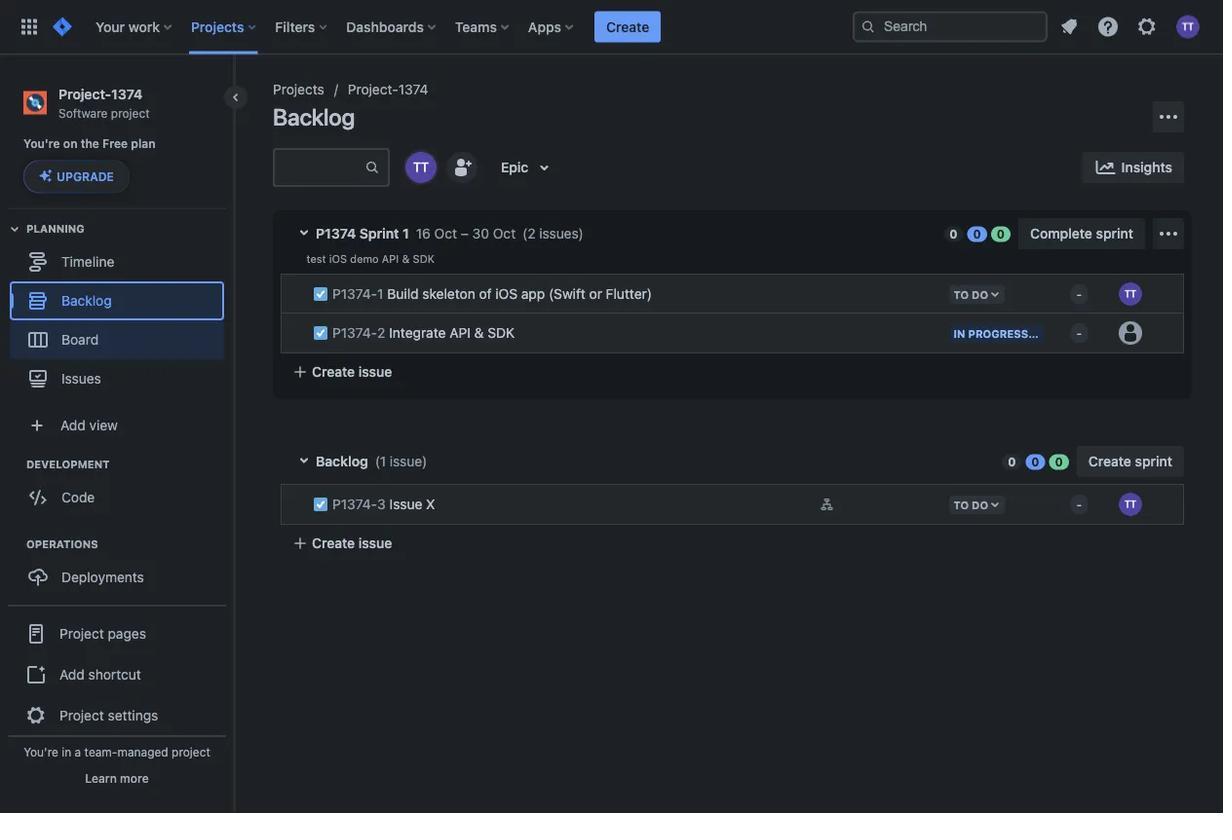 Task type: locate. For each thing, give the bounding box(es) containing it.
1 for sprint
[[403, 226, 409, 242]]

projects inside projects popup button
[[191, 19, 244, 35]]

p1374- down p1374-1 link
[[332, 325, 377, 341]]

create issue image for p1374-1
[[269, 263, 292, 287]]

1 left 16
[[403, 226, 409, 242]]

to do: 0 of 0 (story points) element for (
[[1002, 454, 1022, 470]]

)
[[579, 226, 584, 242], [422, 454, 427, 470]]

0 vertical spatial 1
[[403, 226, 409, 242]]

add shortcut button
[[8, 655, 226, 694]]

add for add shortcut
[[59, 667, 85, 683]]

2 inside p1374 sprint 1 16 oct – 30 oct ( 2 issues )
[[528, 226, 536, 242]]

project-1374 software project
[[58, 86, 150, 120]]

Search field
[[853, 11, 1048, 42]]

sprint
[[359, 226, 399, 242]]

issues link
[[10, 359, 224, 398]]

add
[[60, 417, 86, 433], [59, 667, 85, 683]]

project- inside the project-1374 software project
[[58, 86, 111, 102]]

0 horizontal spatial project-
[[58, 86, 111, 102]]

free
[[102, 137, 128, 151]]

0 vertical spatial to
[[954, 288, 969, 301]]

1 vertical spatial project
[[172, 746, 210, 759]]

0 horizontal spatial projects
[[191, 19, 244, 35]]

&
[[402, 253, 410, 266], [474, 325, 484, 341]]

1 vertical spatial project
[[59, 707, 104, 724]]

project up add shortcut on the left bottom
[[59, 626, 104, 642]]

1 horizontal spatial (
[[523, 226, 528, 242]]

done: 0 of 0 (story points) element for (
[[1049, 454, 1069, 470]]

in progress: 0 of 0 (story points) element
[[967, 226, 987, 242], [1026, 454, 1045, 470]]

0 vertical spatial issue
[[358, 364, 392, 380]]

work
[[128, 19, 160, 35]]

backlog up p1374-3 link
[[316, 454, 368, 470]]

1 vertical spatial do
[[972, 499, 988, 511]]

primary element
[[12, 0, 853, 54]]

1 vertical spatial issue
[[390, 454, 422, 470]]

0 vertical spatial api
[[382, 253, 399, 266]]

0 for to do: 0 of 0 (story points) element for (
[[1008, 456, 1016, 469]]

1 inside p1374 sprint 1 16 oct – 30 oct ( 2 issues )
[[403, 226, 409, 242]]

& for integrate
[[474, 325, 484, 341]]

0 vertical spatial create issue image
[[269, 263, 292, 287]]

to do: 0 of 0 (story points) element
[[944, 226, 963, 242], [1002, 454, 1022, 470]]

0 vertical spatial p1374-
[[332, 286, 377, 302]]

ios right test on the top
[[329, 253, 347, 266]]

projects for projects link
[[273, 81, 324, 97]]

0 vertical spatial add
[[60, 417, 86, 433]]

code link
[[10, 478, 224, 517]]

0 vertical spatial you're
[[23, 137, 60, 151]]

operations image
[[3, 532, 26, 556]]

dashboards
[[346, 19, 424, 35]]

0 horizontal spatial api
[[382, 253, 399, 266]]

1 vertical spatial backlog
[[61, 292, 112, 308]]

1 create issue image from the top
[[269, 263, 292, 287]]

team-
[[84, 746, 117, 759]]

0 vertical spatial &
[[402, 253, 410, 266]]

banner
[[0, 0, 1223, 55]]

0 horizontal spatial &
[[402, 253, 410, 266]]

0 vertical spatial create issue
[[312, 364, 392, 380]]

p1374-3 link
[[332, 497, 386, 513]]

0 vertical spatial to do: 0 of 0 (story points) element
[[944, 226, 963, 242]]

1 p1374- from the top
[[332, 286, 377, 302]]

2 left integrate
[[377, 325, 385, 341]]

1 horizontal spatial done: 0 of 0 (story points) element
[[1049, 454, 1069, 470]]

settings image
[[1135, 15, 1159, 38]]

sdk down p1374-1 build skeleton of ios app (swift or flutter)
[[487, 325, 515, 341]]

0 horizontal spatial oct
[[434, 225, 457, 242]]

sdk down 16
[[413, 253, 435, 266]]

1 vertical spatial p1374-
[[332, 325, 377, 341]]

1 horizontal spatial 1374
[[398, 81, 428, 97]]

0 horizontal spatial to do: 0 of 0 (story points) element
[[944, 226, 963, 242]]

backlog down timeline
[[61, 292, 112, 308]]

2 vertical spatial issue
[[358, 536, 392, 552]]

create sprint button
[[1077, 446, 1184, 478]]

project inside the project-1374 software project
[[111, 106, 150, 120]]

assignee: terry turtle image down "create sprint" button
[[1119, 493, 1142, 517]]

operations
[[26, 538, 98, 550]]

1 vertical spatial to
[[954, 499, 969, 511]]

1 up 'p1374-3 issue x'
[[380, 454, 386, 470]]

project- down dashboards
[[348, 81, 398, 97]]

) inside p1374 sprint 1 16 oct – 30 oct ( 2 issues )
[[579, 226, 584, 242]]

project inside project pages 'link'
[[59, 626, 104, 642]]

of
[[479, 286, 492, 302]]

( up 3
[[375, 454, 380, 470]]

- for p1374-2 integrate api & sdk
[[1076, 327, 1082, 341]]

0 vertical spatial project
[[111, 106, 150, 120]]

development image
[[3, 453, 26, 476]]

teams button
[[449, 11, 516, 42]]

operations group
[[10, 536, 233, 603]]

) up x
[[422, 454, 427, 470]]

p1374-
[[332, 286, 377, 302], [332, 325, 377, 341], [332, 497, 377, 513]]

you're left in at the bottom left of the page
[[24, 746, 58, 759]]

managed
[[117, 746, 168, 759]]

0 vertical spatial create issue button
[[281, 355, 1184, 390]]

in progress: 0 of 0 (story points) element left "create sprint" button
[[1026, 454, 1045, 470]]

more
[[120, 772, 149, 785]]

assignee: terry turtle image
[[1119, 283, 1142, 306], [1119, 493, 1142, 517]]

create issue image
[[269, 263, 292, 287], [269, 474, 292, 497]]

projects
[[191, 19, 244, 35], [273, 81, 324, 97]]

sprint
[[1096, 226, 1133, 242], [1135, 454, 1172, 470]]

assignee: terry turtle image up unassigned 'image'
[[1119, 283, 1142, 306]]

your work button
[[90, 11, 179, 42]]

settings
[[108, 707, 158, 724]]

done: 0 of 0 (story points) element left "create sprint" button
[[1049, 454, 1069, 470]]

board
[[61, 331, 99, 347]]

project settings
[[59, 707, 158, 724]]

0 vertical spatial )
[[579, 226, 584, 242]]

1 vertical spatial sdk
[[487, 325, 515, 341]]

to do
[[954, 288, 988, 301], [954, 499, 988, 511]]

p1374- for 1
[[332, 286, 377, 302]]

2 left the issues
[[528, 226, 536, 242]]

1 horizontal spatial to do: 0 of 0 (story points) element
[[1002, 454, 1022, 470]]

1 vertical spatial in progress: 0 of 0 (story points) element
[[1026, 454, 1045, 470]]

1 horizontal spatial sprint
[[1135, 454, 1172, 470]]

1 horizontal spatial in progress: 0 of 0 (story points) element
[[1026, 454, 1045, 470]]

deployments
[[61, 569, 144, 585]]

0 vertical spatial sprint
[[1096, 226, 1133, 242]]

add for add view
[[60, 417, 86, 433]]

your work
[[96, 19, 160, 35]]

1374 up free at top
[[111, 86, 143, 102]]

you're
[[23, 137, 60, 151], [24, 746, 58, 759]]

0 horizontal spatial in progress: 0 of 0 (story points) element
[[967, 226, 987, 242]]

epic
[[501, 159, 528, 175]]

2 vertical spatial backlog
[[316, 454, 368, 470]]

p1374-1 build skeleton of ios app (swift or flutter)
[[332, 286, 652, 302]]

project inside project settings link
[[59, 707, 104, 724]]

project-
[[348, 81, 398, 97], [58, 86, 111, 102]]

0 vertical spatial sdk
[[413, 253, 435, 266]]

2 create issue image from the top
[[269, 474, 292, 497]]

p1374
[[316, 226, 356, 242]]

1 vertical spatial you're
[[24, 746, 58, 759]]

issue down p1374-2 link
[[358, 364, 392, 380]]

progress
[[968, 327, 1028, 340]]

p1374-3 issue x
[[332, 497, 435, 513]]

3 p1374- from the top
[[332, 497, 377, 513]]

group containing project pages
[[8, 605, 226, 743]]

add view
[[60, 417, 118, 433]]

add left shortcut
[[59, 667, 85, 683]]

2 vertical spatial -
[[1076, 498, 1082, 512]]

assignee: terry turtle image for p1374-1 build skeleton of ios app (swift or flutter)
[[1119, 283, 1142, 306]]

sdk for test ios demo api & sdk
[[413, 253, 435, 266]]

1 horizontal spatial projects
[[273, 81, 324, 97]]

2 p1374- from the top
[[332, 325, 377, 341]]

0 horizontal spatial (
[[375, 454, 380, 470]]

1 vertical spatial to do: 0 of 0 (story points) element
[[1002, 454, 1022, 470]]

x
[[426, 497, 435, 513]]

0 vertical spatial ios
[[329, 253, 347, 266]]

1 vertical spatial )
[[422, 454, 427, 470]]

3 - from the top
[[1076, 498, 1082, 512]]

sprint inside "create sprint" button
[[1135, 454, 1172, 470]]

1 vertical spatial ios
[[495, 286, 518, 302]]

done: 0 of 0 (story points) element left complete
[[991, 226, 1011, 242]]

2 you're from the top
[[24, 746, 58, 759]]

1 horizontal spatial &
[[474, 325, 484, 341]]

sdk for p1374-2 integrate api & sdk
[[487, 325, 515, 341]]

- down "create sprint" button
[[1076, 498, 1082, 512]]

projects down filters dropdown button on the left top of page
[[273, 81, 324, 97]]

done: 0 of 0 (story points) element
[[991, 226, 1011, 242], [1049, 454, 1069, 470]]

1 horizontal spatial sdk
[[487, 325, 515, 341]]

ios right of
[[495, 286, 518, 302]]

oct right 30
[[493, 225, 516, 242]]

projects right work
[[191, 19, 244, 35]]

planning image
[[3, 217, 26, 240]]

oct
[[434, 225, 457, 242], [493, 225, 516, 242]]

( left the issues
[[523, 226, 528, 242]]

api down skeleton
[[449, 325, 471, 341]]

oct left –
[[434, 225, 457, 242]]

1 vertical spatial to do
[[954, 499, 988, 511]]

create
[[606, 19, 649, 35], [312, 364, 355, 380], [1088, 454, 1131, 470], [312, 536, 355, 552]]

create issue image left test on the top
[[269, 263, 292, 287]]

sprint for create sprint
[[1135, 454, 1172, 470]]

1 horizontal spatial )
[[579, 226, 584, 242]]

2 vertical spatial 1
[[380, 454, 386, 470]]

unassigned image
[[1119, 322, 1142, 345]]

create issue button
[[281, 355, 1184, 390], [281, 526, 1184, 561]]

notifications image
[[1057, 15, 1081, 38]]

development group
[[10, 456, 233, 523]]

0 horizontal spatial sdk
[[413, 253, 435, 266]]

upgrade
[[57, 170, 114, 184]]

1 horizontal spatial project-
[[348, 81, 398, 97]]

0 for done: 0 of 0 (story points) element for 16 oct – 30 oct
[[997, 228, 1005, 241]]

1 you're from the top
[[23, 137, 60, 151]]

project up plan
[[111, 106, 150, 120]]

0 vertical spatial assignee: terry turtle image
[[1119, 283, 1142, 306]]

Search backlog text field
[[275, 150, 364, 185]]

software
[[58, 106, 108, 120]]

create issue image left p1374-3 link
[[269, 474, 292, 497]]

1 vertical spatial 1
[[377, 286, 383, 302]]

1 horizontal spatial 2
[[528, 226, 536, 242]]

0 vertical spatial 2
[[528, 226, 536, 242]]

p1374-2 integrate api & sdk
[[332, 325, 515, 341]]

0 vertical spatial -
[[1076, 288, 1082, 302]]

(
[[523, 226, 528, 242], [375, 454, 380, 470]]

1 vertical spatial create issue button
[[281, 526, 1184, 561]]

0 horizontal spatial done: 0 of 0 (story points) element
[[991, 226, 1011, 242]]

p1374- down 'backlog ( 1 issue )'
[[332, 497, 377, 513]]

1 vertical spatial create issue
[[312, 536, 392, 552]]

sprint for complete sprint
[[1096, 226, 1133, 242]]

create issue down p1374-2 link
[[312, 364, 392, 380]]

1 - from the top
[[1076, 288, 1082, 302]]

issue
[[358, 364, 392, 380], [390, 454, 422, 470], [358, 536, 392, 552]]

planning group
[[10, 221, 233, 404]]

1 horizontal spatial oct
[[493, 225, 516, 242]]

2 assignee: terry turtle image from the top
[[1119, 493, 1142, 517]]

in progress: 0 of 0 (story points) element left complete
[[967, 226, 987, 242]]

1374 down primary element
[[398, 81, 428, 97]]

1 project from the top
[[59, 626, 104, 642]]

add inside add shortcut button
[[59, 667, 85, 683]]

2 project from the top
[[59, 707, 104, 724]]

- down complete sprint button at right top
[[1076, 288, 1082, 302]]

project right managed
[[172, 746, 210, 759]]

api right 'demo'
[[382, 253, 399, 266]]

2 - from the top
[[1076, 327, 1082, 341]]

project
[[111, 106, 150, 120], [172, 746, 210, 759]]

0 horizontal spatial 1374
[[111, 86, 143, 102]]

) up "(swift"
[[579, 226, 584, 242]]

create issue down p1374-3 link
[[312, 536, 392, 552]]

1 horizontal spatial api
[[449, 325, 471, 341]]

1 vertical spatial &
[[474, 325, 484, 341]]

demo
[[350, 253, 379, 266]]

& up build
[[402, 253, 410, 266]]

0 vertical spatial done: 0 of 0 (story points) element
[[991, 226, 1011, 242]]

upgrade button
[[24, 161, 129, 192]]

1 vertical spatial -
[[1076, 327, 1082, 341]]

project up a
[[59, 707, 104, 724]]

0 horizontal spatial project
[[111, 106, 150, 120]]

projects button
[[185, 11, 264, 42]]

0 vertical spatial project
[[59, 626, 104, 642]]

project- up software
[[58, 86, 111, 102]]

group
[[8, 605, 226, 743]]

backlog down projects link
[[273, 103, 355, 131]]

1 vertical spatial add
[[59, 667, 85, 683]]

1 vertical spatial done: 0 of 0 (story points) element
[[1049, 454, 1069, 470]]

apps button
[[522, 11, 581, 42]]

sdk
[[413, 253, 435, 266], [487, 325, 515, 341]]

0 vertical spatial projects
[[191, 19, 244, 35]]

1 vertical spatial create issue image
[[269, 474, 292, 497]]

issue up the issue
[[390, 454, 422, 470]]

- left unassigned 'image'
[[1076, 327, 1082, 341]]

1 vertical spatial sprint
[[1135, 454, 1172, 470]]

add people image
[[450, 156, 474, 179]]

1 create issue button from the top
[[281, 355, 1184, 390]]

1
[[403, 226, 409, 242], [377, 286, 383, 302], [380, 454, 386, 470]]

0 vertical spatial in progress: 0 of 0 (story points) element
[[967, 226, 987, 242]]

2 create issue from the top
[[312, 536, 392, 552]]

1 vertical spatial projects
[[273, 81, 324, 97]]

learn
[[85, 772, 117, 785]]

create sprint
[[1088, 454, 1172, 470]]

terry turtle image
[[405, 152, 437, 183]]

1 left build
[[377, 286, 383, 302]]

add inside the 'add view' 'dropdown button'
[[60, 417, 86, 433]]

2 vertical spatial p1374-
[[332, 497, 377, 513]]

issue down 3
[[358, 536, 392, 552]]

api
[[382, 253, 399, 266], [449, 325, 471, 341]]

in
[[62, 746, 71, 759]]

project
[[59, 626, 104, 642], [59, 707, 104, 724]]

you're for you're on the free plan
[[23, 137, 60, 151]]

you're left on
[[23, 137, 60, 151]]

1 for (
[[380, 454, 386, 470]]

0 vertical spatial do
[[972, 288, 988, 301]]

1 do from the top
[[972, 288, 988, 301]]

1 vertical spatial assignee: terry turtle image
[[1119, 493, 1142, 517]]

1 vertical spatial 2
[[377, 325, 385, 341]]

1 assignee: terry turtle image from the top
[[1119, 283, 1142, 306]]

done: 0 of 0 (story points) element for 16 oct – 30 oct
[[991, 226, 1011, 242]]

0 vertical spatial (
[[523, 226, 528, 242]]

the
[[81, 137, 99, 151]]

& down of
[[474, 325, 484, 341]]

0 horizontal spatial ios
[[329, 253, 347, 266]]

add left view
[[60, 417, 86, 433]]

1 vertical spatial api
[[449, 325, 471, 341]]

1374 inside the project-1374 software project
[[111, 86, 143, 102]]

p1374- down 'demo'
[[332, 286, 377, 302]]

0 horizontal spatial sprint
[[1096, 226, 1133, 242]]

create issue
[[312, 364, 392, 380], [312, 536, 392, 552]]

–
[[461, 225, 469, 242]]

1 vertical spatial (
[[375, 454, 380, 470]]

0 vertical spatial to do
[[954, 288, 988, 301]]

sprint inside complete sprint button
[[1096, 226, 1133, 242]]



Task type: vqa. For each thing, say whether or not it's contained in the screenshot.
SEE TEMPLATES 'link'
no



Task type: describe. For each thing, give the bounding box(es) containing it.
2 create issue button from the top
[[281, 526, 1184, 561]]

jira software image
[[51, 15, 74, 38]]

search image
[[861, 19, 876, 35]]

( inside p1374 sprint 1 16 oct – 30 oct ( 2 issues )
[[523, 226, 528, 242]]

1 create issue from the top
[[312, 364, 392, 380]]

0 horizontal spatial )
[[422, 454, 427, 470]]

your profile and settings image
[[1176, 15, 1200, 38]]

backlog inside planning group
[[61, 292, 112, 308]]

3
[[377, 497, 386, 513]]

apps
[[528, 19, 561, 35]]

project settings link
[[8, 694, 226, 737]]

16
[[416, 225, 431, 242]]

add shortcut
[[59, 667, 141, 683]]

test
[[306, 253, 326, 266]]

you're on the free plan
[[23, 137, 155, 151]]

project for project settings
[[59, 707, 104, 724]]

complete
[[1030, 226, 1092, 242]]

flutter)
[[606, 286, 652, 302]]

banner containing your work
[[0, 0, 1223, 55]]

in progress: 0 of 0 (story points) element for (
[[1026, 454, 1045, 470]]

in progress
[[954, 327, 1028, 340]]

in
[[954, 327, 965, 340]]

your
[[96, 19, 125, 35]]

30
[[472, 225, 489, 242]]

jira software image
[[51, 15, 74, 38]]

integrate
[[389, 325, 446, 341]]

p1374 sprint 1 16 oct – 30 oct ( 2 issues )
[[316, 225, 584, 242]]

projects link
[[273, 78, 324, 101]]

create button
[[595, 11, 661, 42]]

p1374- for 2
[[332, 325, 377, 341]]

api for integrate
[[449, 325, 471, 341]]

p1374-2 link
[[332, 325, 385, 341]]

on
[[63, 137, 77, 151]]

project- for project-1374
[[348, 81, 398, 97]]

a
[[75, 746, 81, 759]]

1 oct from the left
[[434, 225, 457, 242]]

timeline
[[61, 253, 114, 269]]

learn more button
[[85, 771, 149, 786]]

you're in a team-managed project
[[24, 746, 210, 759]]

appswitcher icon image
[[18, 15, 41, 38]]

issues
[[539, 226, 579, 242]]

2 oct from the left
[[493, 225, 516, 242]]

create issue image for p1374-3
[[269, 474, 292, 497]]

project-1374 link
[[348, 78, 428, 101]]

complete sprint button
[[1018, 218, 1145, 249]]

epic button
[[489, 152, 567, 183]]

issues
[[61, 370, 101, 386]]

api for demo
[[382, 253, 399, 266]]

& for demo
[[402, 253, 410, 266]]

0 horizontal spatial 2
[[377, 325, 385, 341]]

shortcut
[[88, 667, 141, 683]]

1 horizontal spatial ios
[[495, 286, 518, 302]]

filters button
[[269, 11, 335, 42]]

0 for to do: 0 of 0 (story points) element for 16 oct – 30 oct
[[950, 228, 958, 241]]

p1374- for 3
[[332, 497, 377, 513]]

1374 for project-1374 software project
[[111, 86, 143, 102]]

backlog link
[[10, 281, 224, 320]]

1 to from the top
[[954, 288, 969, 301]]

planning
[[26, 222, 85, 235]]

filters
[[275, 19, 315, 35]]

board link
[[10, 320, 224, 359]]

to do: 0 of 0 (story points) element for 16 oct – 30 oct
[[944, 226, 963, 242]]

- for p1374-1 build skeleton of ios app (swift or flutter)
[[1076, 288, 1082, 302]]

insights button
[[1082, 152, 1184, 183]]

1374 for project-1374
[[398, 81, 428, 97]]

you're for you're in a team-managed project
[[24, 746, 58, 759]]

add view button
[[12, 406, 222, 445]]

app
[[521, 286, 545, 302]]

projects for projects popup button
[[191, 19, 244, 35]]

project pages link
[[8, 612, 226, 655]]

test ios demo api & sdk
[[306, 253, 435, 266]]

help image
[[1096, 15, 1120, 38]]

project pages
[[59, 626, 146, 642]]

assignee: terry turtle image for p1374-3 issue x
[[1119, 493, 1142, 517]]

insights image
[[1094, 156, 1117, 179]]

(swift
[[549, 286, 586, 302]]

p1374 sprint 1 actions image
[[1157, 222, 1180, 246]]

insights
[[1121, 159, 1172, 175]]

dashboards button
[[340, 11, 443, 42]]

pages
[[108, 626, 146, 642]]

skeleton
[[422, 286, 475, 302]]

development
[[26, 458, 110, 471]]

0 for done: 0 of 0 (story points) element for (
[[1055, 456, 1063, 469]]

view
[[89, 417, 118, 433]]

project-1374
[[348, 81, 428, 97]]

project for project pages
[[59, 626, 104, 642]]

build
[[387, 286, 419, 302]]

timeline link
[[10, 242, 224, 281]]

complete sprint
[[1030, 226, 1133, 242]]

create inside primary element
[[606, 19, 649, 35]]

or
[[589, 286, 602, 302]]

2 to do from the top
[[954, 499, 988, 511]]

code
[[61, 489, 95, 505]]

plan
[[131, 137, 155, 151]]

p1374-1 link
[[332, 286, 383, 302]]

project- for project-1374 software project
[[58, 86, 111, 102]]

1 horizontal spatial project
[[172, 746, 210, 759]]

teams
[[455, 19, 497, 35]]

issue
[[389, 497, 422, 513]]

backlog menu image
[[1157, 105, 1180, 129]]

deployments link
[[10, 558, 224, 597]]

in progress: 0 of 0 (story points) element for 16 oct – 30 oct
[[967, 226, 987, 242]]

1 to do from the top
[[954, 288, 988, 301]]

2 do from the top
[[972, 499, 988, 511]]

2 to from the top
[[954, 499, 969, 511]]

0 vertical spatial backlog
[[273, 103, 355, 131]]

backlog ( 1 issue )
[[316, 454, 427, 470]]

learn more
[[85, 772, 149, 785]]



